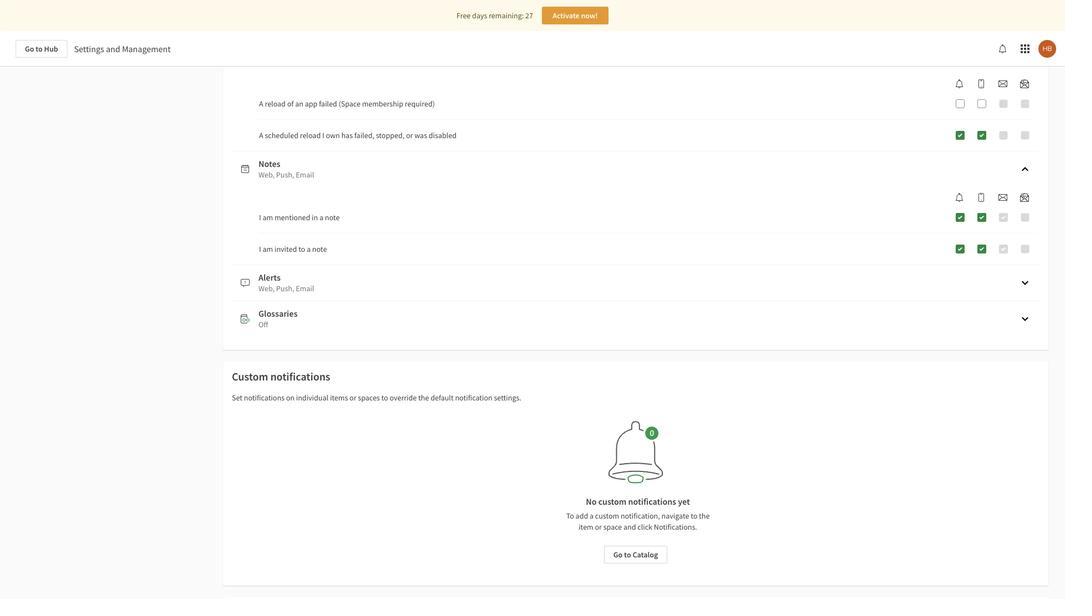 Task type: locate. For each thing, give the bounding box(es) containing it.
1 vertical spatial notifications
[[244, 393, 285, 403]]

1 vertical spatial notifications sent to your email element
[[994, 193, 1012, 202]]

1 push, from the top
[[276, 170, 294, 180]]

0 vertical spatial web,
[[259, 170, 275, 180]]

1 vertical spatial email
[[296, 284, 314, 294]]

notifications sent to your email element for a scheduled reload i own has failed, stopped, or was disabled
[[994, 79, 1012, 88]]

0 vertical spatial notifications when using qlik sense in a browser image
[[955, 79, 964, 88]]

1 horizontal spatial the
[[699, 511, 710, 521]]

web,
[[259, 170, 275, 180], [259, 284, 275, 294]]

email inside "alerts web, push, email"
[[296, 284, 314, 294]]

to
[[36, 44, 43, 54], [299, 244, 305, 254], [381, 393, 388, 403], [691, 511, 698, 521], [624, 550, 631, 560]]

0 vertical spatial reload
[[265, 99, 286, 109]]

am left invited on the left top of page
[[263, 244, 273, 254]]

1 push notifications in qlik sense mobile image from the top
[[977, 79, 986, 88]]

to inside button
[[624, 550, 631, 560]]

1 horizontal spatial reload
[[300, 130, 321, 140]]

2 notifications sent to your email element from the top
[[994, 193, 1012, 202]]

2 push notifications in qlik sense mobile image from the top
[[977, 193, 986, 202]]

1 vertical spatial notifications sent to your email image
[[999, 193, 1008, 202]]

i am invited to a note
[[259, 244, 327, 254]]

2 push, from the top
[[276, 284, 294, 294]]

the left default
[[418, 393, 429, 403]]

push notifications in qlik sense mobile element
[[973, 79, 990, 88], [973, 193, 990, 202]]

note
[[325, 213, 340, 222], [312, 244, 327, 254]]

notifications up on
[[270, 370, 330, 384]]

27
[[525, 11, 533, 21]]

notifications.
[[654, 522, 697, 532]]

a right in
[[320, 213, 324, 222]]

go
[[25, 44, 34, 54], [614, 550, 623, 560]]

push notifications in qlik sense mobile element left notifications bundled in a daily email digest icon
[[973, 193, 990, 202]]

1 vertical spatial push,
[[276, 284, 294, 294]]

1 vertical spatial push notifications in qlik sense mobile image
[[977, 193, 986, 202]]

i am mentioned in a note
[[259, 213, 340, 222]]

reload left own
[[300, 130, 321, 140]]

1 notifications when using qlik sense in a browser image from the top
[[955, 79, 964, 88]]

1 vertical spatial a
[[307, 244, 311, 254]]

i
[[322, 130, 324, 140], [259, 213, 261, 222], [259, 244, 261, 254]]

a
[[320, 213, 324, 222], [307, 244, 311, 254], [590, 511, 594, 521]]

0 vertical spatial notifications sent to your email image
[[999, 79, 1008, 88]]

1 vertical spatial notifications when using qlik sense in a browser element
[[951, 193, 969, 202]]

2 vertical spatial a
[[590, 511, 594, 521]]

push notifications in qlik sense mobile image left notifications bundled in a daily email digest icon
[[977, 193, 986, 202]]

notifications when using qlik sense in a browser element for a scheduled reload i own has failed, stopped, or was disabled
[[951, 79, 969, 88]]

web, down notes
[[259, 170, 275, 180]]

2 push notifications in qlik sense mobile element from the top
[[973, 193, 990, 202]]

notifications bundled in a daily email digest element for a scheduled reload i own has failed, stopped, or was disabled
[[1016, 79, 1034, 88]]

notifications sent to your email element left notifications bundled in a daily email digest icon
[[994, 193, 1012, 202]]

0 horizontal spatial go
[[25, 44, 34, 54]]

notifications sent to your email image for a scheduled reload i own has failed, stopped, or was disabled
[[999, 79, 1008, 88]]

a left scheduled
[[259, 130, 263, 140]]

2 am from the top
[[263, 244, 273, 254]]

0 horizontal spatial and
[[106, 43, 120, 54]]

i for i am invited to a note
[[259, 244, 261, 254]]

2 horizontal spatial a
[[590, 511, 594, 521]]

or right item
[[595, 522, 602, 532]]

am for invited
[[263, 244, 273, 254]]

push, inside notes web, push, email
[[276, 170, 294, 180]]

the right navigate
[[699, 511, 710, 521]]

click
[[638, 522, 653, 532]]

notifications sent to your email image
[[999, 79, 1008, 88], [999, 193, 1008, 202]]

2 email from the top
[[296, 284, 314, 294]]

space
[[604, 522, 622, 532]]

1 email from the top
[[296, 170, 314, 180]]

1 vertical spatial push notifications in qlik sense mobile element
[[973, 193, 990, 202]]

2 notifications when using qlik sense in a browser element from the top
[[951, 193, 969, 202]]

web, inside "alerts web, push, email"
[[259, 284, 275, 294]]

notification,
[[621, 511, 660, 521]]

push, down alerts
[[276, 284, 294, 294]]

email up i am mentioned in a note at the left top
[[296, 170, 314, 180]]

notifications inside no custom notifications yet to add a custom notification, navigate to the item or space and click notifications.
[[628, 496, 676, 507]]

spaces
[[358, 393, 380, 403]]

notes
[[259, 158, 280, 169]]

2 vertical spatial or
[[595, 522, 602, 532]]

failed
[[319, 99, 337, 109]]

or
[[406, 130, 413, 140], [350, 393, 357, 403], [595, 522, 602, 532]]

go inside button
[[614, 550, 623, 560]]

notifications bundled in a daily email digest image
[[1020, 79, 1029, 88]]

and left click
[[624, 522, 636, 532]]

to right invited on the left top of page
[[299, 244, 305, 254]]

1 notifications sent to your email element from the top
[[994, 79, 1012, 88]]

1 notifications sent to your email image from the top
[[999, 79, 1008, 88]]

1 web, from the top
[[259, 170, 275, 180]]

1 vertical spatial note
[[312, 244, 327, 254]]

a right invited on the left top of page
[[307, 244, 311, 254]]

yet
[[678, 496, 690, 507]]

am
[[263, 213, 273, 222], [263, 244, 273, 254]]

push, inside "alerts web, push, email"
[[276, 284, 294, 294]]

management
[[122, 43, 171, 54]]

notification
[[455, 393, 493, 403]]

notifications when using qlik sense in a browser image for i am invited to a note
[[955, 193, 964, 202]]

2 notifications sent to your email image from the top
[[999, 193, 1008, 202]]

notifications bundled in a daily email digest image
[[1020, 193, 1029, 202]]

2 vertical spatial i
[[259, 244, 261, 254]]

free days remaining: 27
[[457, 11, 533, 21]]

notifications down custom
[[244, 393, 285, 403]]

hub
[[44, 44, 58, 54]]

1 vertical spatial the
[[699, 511, 710, 521]]

0 horizontal spatial reload
[[265, 99, 286, 109]]

0 horizontal spatial the
[[418, 393, 429, 403]]

days
[[472, 11, 487, 21]]

notifications up notification,
[[628, 496, 676, 507]]

individual
[[296, 393, 329, 403]]

push notifications in qlik sense mobile image for i am invited to a note
[[977, 193, 986, 202]]

1 notifications bundled in a daily email digest element from the top
[[1016, 79, 1034, 88]]

go to catalog
[[614, 550, 658, 560]]

notifications when using qlik sense in a browser image
[[955, 79, 964, 88], [955, 193, 964, 202]]

1 horizontal spatial a
[[320, 213, 324, 222]]

0 vertical spatial notifications bundled in a daily email digest element
[[1016, 79, 1034, 88]]

off
[[259, 320, 268, 330]]

or right items
[[350, 393, 357, 403]]

settings and management
[[74, 43, 171, 54]]

and right the settings
[[106, 43, 120, 54]]

navigate
[[662, 511, 689, 521]]

1 vertical spatial go
[[614, 550, 623, 560]]

custom right no
[[599, 496, 627, 507]]

1 horizontal spatial and
[[624, 522, 636, 532]]

2 notifications bundled in a daily email digest element from the top
[[1016, 193, 1034, 202]]

a
[[259, 99, 263, 109], [259, 130, 263, 140]]

to right navigate
[[691, 511, 698, 521]]

set notifications on individual items or spaces to override the default notification settings.
[[232, 393, 521, 403]]

no custom notifications yet to add a custom notification, navigate to the item or space and click notifications.
[[566, 496, 710, 532]]

2 web, from the top
[[259, 284, 275, 294]]

push notifications in qlik sense mobile element for i am invited to a note
[[973, 193, 990, 202]]

0 horizontal spatial a
[[307, 244, 311, 254]]

1 a from the top
[[259, 99, 263, 109]]

go to hub
[[25, 44, 58, 54]]

2 notifications when using qlik sense in a browser image from the top
[[955, 193, 964, 202]]

1 vertical spatial or
[[350, 393, 357, 403]]

1 horizontal spatial go
[[614, 550, 623, 560]]

push notifications in qlik sense mobile element left notifications bundled in a daily email digest image
[[973, 79, 990, 88]]

2 vertical spatial notifications
[[628, 496, 676, 507]]

0 vertical spatial push,
[[276, 170, 294, 180]]

a right add
[[590, 511, 594, 521]]

notifications sent to your email element left notifications bundled in a daily email digest image
[[994, 79, 1012, 88]]

1 vertical spatial i
[[259, 213, 261, 222]]

notifications sent to your email image left notifications bundled in a daily email digest icon
[[999, 193, 1008, 202]]

0 vertical spatial the
[[418, 393, 429, 403]]

2 a from the top
[[259, 130, 263, 140]]

activate now! link
[[542, 7, 609, 24]]

1 horizontal spatial or
[[406, 130, 413, 140]]

to
[[566, 511, 574, 521]]

has
[[341, 130, 353, 140]]

note down in
[[312, 244, 327, 254]]

0 vertical spatial push notifications in qlik sense mobile element
[[973, 79, 990, 88]]

i for i am mentioned in a note
[[259, 213, 261, 222]]

1 vertical spatial a
[[259, 130, 263, 140]]

go left hub
[[25, 44, 34, 54]]

1 vertical spatial notifications bundled in a daily email digest element
[[1016, 193, 1034, 202]]

go to catalog button
[[604, 546, 668, 564]]

email for notes
[[296, 170, 314, 180]]

items
[[330, 393, 348, 403]]

1 vertical spatial notifications when using qlik sense in a browser image
[[955, 193, 964, 202]]

reload
[[265, 99, 286, 109], [300, 130, 321, 140]]

remaining:
[[489, 11, 524, 21]]

note right in
[[325, 213, 340, 222]]

0 horizontal spatial or
[[350, 393, 357, 403]]

of
[[287, 99, 294, 109]]

no
[[586, 496, 597, 507]]

web, down alerts
[[259, 284, 275, 294]]

1 vertical spatial am
[[263, 244, 273, 254]]

2 horizontal spatial or
[[595, 522, 602, 532]]

i left invited on the left top of page
[[259, 244, 261, 254]]

push notifications in qlik sense mobile image left notifications bundled in a daily email digest image
[[977, 79, 986, 88]]

own
[[326, 130, 340, 140]]

0 vertical spatial notifications sent to your email element
[[994, 79, 1012, 88]]

am left 'mentioned'
[[263, 213, 273, 222]]

push notifications in qlik sense mobile image for a scheduled reload i own has failed, stopped, or was disabled
[[977, 79, 986, 88]]

0 vertical spatial push notifications in qlik sense mobile image
[[977, 79, 986, 88]]

0 vertical spatial notifications when using qlik sense in a browser element
[[951, 79, 969, 88]]

0 vertical spatial email
[[296, 170, 314, 180]]

i left own
[[322, 130, 324, 140]]

notes web, push, email
[[259, 158, 314, 180]]

1 notifications when using qlik sense in a browser element from the top
[[951, 79, 969, 88]]

push,
[[276, 170, 294, 180], [276, 284, 294, 294]]

a left of
[[259, 99, 263, 109]]

1 vertical spatial web,
[[259, 284, 275, 294]]

default
[[431, 393, 454, 403]]

notifications when using qlik sense in a browser element
[[951, 79, 969, 88], [951, 193, 969, 202]]

notifications sent to your email element
[[994, 79, 1012, 88], [994, 193, 1012, 202]]

1 push notifications in qlik sense mobile element from the top
[[973, 79, 990, 88]]

0 vertical spatial am
[[263, 213, 273, 222]]

1 am from the top
[[263, 213, 273, 222]]

0 vertical spatial note
[[325, 213, 340, 222]]

0 vertical spatial custom
[[599, 496, 627, 507]]

notifications bundled in a daily email digest element
[[1016, 79, 1034, 88], [1016, 193, 1034, 202]]

to left catalog
[[624, 550, 631, 560]]

0 vertical spatial a
[[259, 99, 263, 109]]

1 vertical spatial and
[[624, 522, 636, 532]]

custom
[[599, 496, 627, 507], [595, 511, 619, 521]]

push notifications in qlik sense mobile element for a scheduled reload i own has failed, stopped, or was disabled
[[973, 79, 990, 88]]

0 vertical spatial a
[[320, 213, 324, 222]]

go for go to hub
[[25, 44, 34, 54]]

notifications sent to your email image left notifications bundled in a daily email digest image
[[999, 79, 1008, 88]]

and
[[106, 43, 120, 54], [624, 522, 636, 532]]

notifications when using qlik sense in a browser element for i am invited to a note
[[951, 193, 969, 202]]

or left the was
[[406, 130, 413, 140]]

go left catalog
[[614, 550, 623, 560]]

i left 'mentioned'
[[259, 213, 261, 222]]

web, inside notes web, push, email
[[259, 170, 275, 180]]

0 vertical spatial notifications
[[270, 370, 330, 384]]

stopped,
[[376, 130, 405, 140]]

notifications
[[270, 370, 330, 384], [244, 393, 285, 403], [628, 496, 676, 507]]

a reload of an app failed (space membership required)
[[259, 99, 435, 109]]

push notifications in qlik sense mobile image
[[977, 79, 986, 88], [977, 193, 986, 202]]

custom up space
[[595, 511, 619, 521]]

reload left of
[[265, 99, 286, 109]]

push, for alerts
[[276, 284, 294, 294]]

email up glossaries
[[296, 284, 314, 294]]

email
[[296, 170, 314, 180], [296, 284, 314, 294]]

now!
[[581, 11, 598, 21]]

0 vertical spatial and
[[106, 43, 120, 54]]

email inside notes web, push, email
[[296, 170, 314, 180]]

0 vertical spatial go
[[25, 44, 34, 54]]

the
[[418, 393, 429, 403], [699, 511, 710, 521]]

push, down notes
[[276, 170, 294, 180]]

on
[[286, 393, 295, 403]]

custom notifications
[[232, 370, 330, 384]]

web, for notes
[[259, 170, 275, 180]]



Task type: describe. For each thing, give the bounding box(es) containing it.
to right spaces
[[381, 393, 388, 403]]

catalog
[[633, 550, 658, 560]]

notifications for set
[[244, 393, 285, 403]]

web, for alerts
[[259, 284, 275, 294]]

free
[[457, 11, 471, 21]]

notifications for custom
[[270, 370, 330, 384]]

and inside no custom notifications yet to add a custom notification, navigate to the item or space and click notifications.
[[624, 522, 636, 532]]

activate now!
[[553, 11, 598, 21]]

item
[[579, 522, 594, 532]]

a for to
[[307, 244, 311, 254]]

go to hub link
[[16, 40, 67, 58]]

in
[[312, 213, 318, 222]]

1 vertical spatial reload
[[300, 130, 321, 140]]

failed,
[[354, 130, 374, 140]]

activate
[[553, 11, 580, 21]]

settings.
[[494, 393, 521, 403]]

am for mentioned
[[263, 213, 273, 222]]

required)
[[405, 99, 435, 109]]

(space
[[339, 99, 361, 109]]

alerts web, push, email
[[259, 272, 314, 294]]

a scheduled reload i own has failed, stopped, or was disabled
[[259, 130, 457, 140]]

glossaries
[[259, 308, 298, 319]]

0 vertical spatial i
[[322, 130, 324, 140]]

glossaries off
[[259, 308, 298, 330]]

disabled
[[429, 130, 457, 140]]

to left hub
[[36, 44, 43, 54]]

settings
[[74, 43, 104, 54]]

to inside no custom notifications yet to add a custom notification, navigate to the item or space and click notifications.
[[691, 511, 698, 521]]

notifications bundled in a daily email digest element for i am invited to a note
[[1016, 193, 1034, 202]]

scheduled
[[265, 130, 298, 140]]

notifications when using qlik sense in a browser image for a scheduled reload i own has failed, stopped, or was disabled
[[955, 79, 964, 88]]

custom notifications main content
[[0, 0, 1065, 599]]

go for go to catalog
[[614, 550, 623, 560]]

notifications sent to your email element for i am invited to a note
[[994, 193, 1012, 202]]

push, for notes
[[276, 170, 294, 180]]

an
[[295, 99, 303, 109]]

set
[[232, 393, 242, 403]]

was
[[415, 130, 427, 140]]

howard brown image
[[1039, 40, 1056, 58]]

or inside no custom notifications yet to add a custom notification, navigate to the item or space and click notifications.
[[595, 522, 602, 532]]

the inside no custom notifications yet to add a custom notification, navigate to the item or space and click notifications.
[[699, 511, 710, 521]]

mentioned
[[275, 213, 310, 222]]

invited
[[275, 244, 297, 254]]

app
[[305, 99, 318, 109]]

add
[[576, 511, 588, 521]]

a for a reload of an app failed (space membership required)
[[259, 99, 263, 109]]

email for alerts
[[296, 284, 314, 294]]

a inside no custom notifications yet to add a custom notification, navigate to the item or space and click notifications.
[[590, 511, 594, 521]]

notifications sent to your email image for i am invited to a note
[[999, 193, 1008, 202]]

override
[[390, 393, 417, 403]]

note for i am mentioned in a note
[[325, 213, 340, 222]]

a for in
[[320, 213, 324, 222]]

a for a scheduled reload i own has failed, stopped, or was disabled
[[259, 130, 263, 140]]

1 vertical spatial custom
[[595, 511, 619, 521]]

alerts
[[259, 272, 281, 283]]

membership
[[362, 99, 403, 109]]

0 vertical spatial or
[[406, 130, 413, 140]]

custom
[[232, 370, 268, 384]]

note for i am invited to a note
[[312, 244, 327, 254]]



Task type: vqa. For each thing, say whether or not it's contained in the screenshot.
failed,
yes



